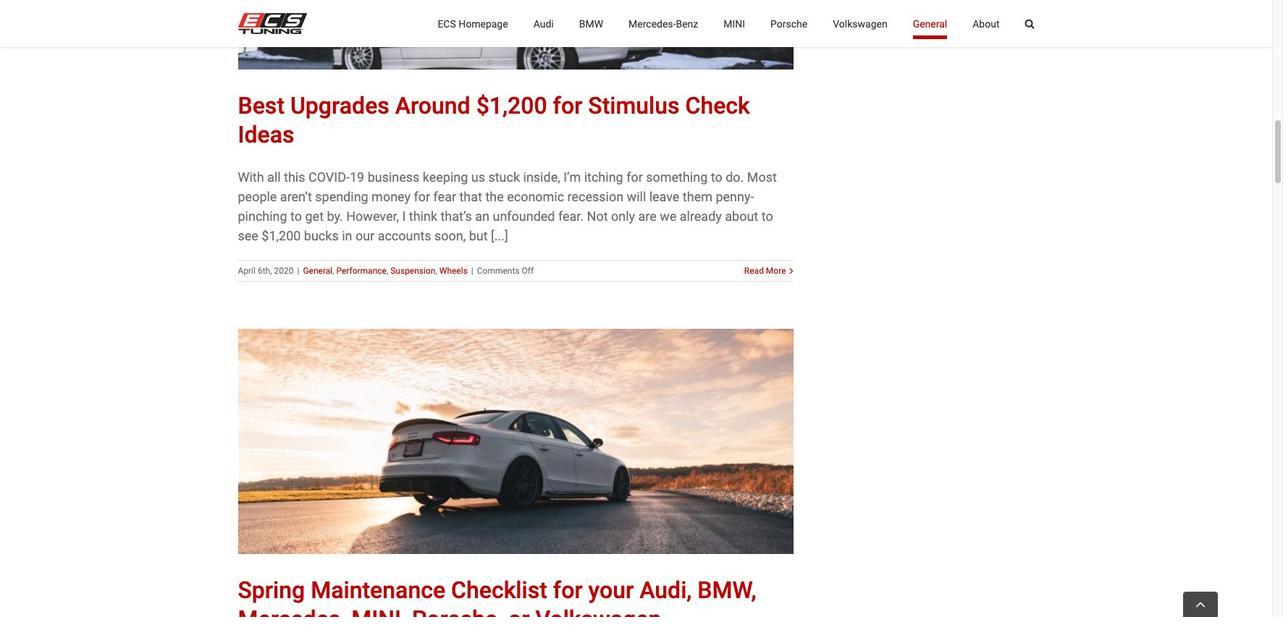 Task type: describe. For each thing, give the bounding box(es) containing it.
spring
[[238, 577, 305, 604]]

performance
[[336, 265, 387, 276]]

checklist
[[451, 577, 547, 604]]

leave
[[649, 189, 680, 204]]

best upgrades around $1,200 for stimulus check ideas link
[[238, 92, 750, 148]]

inside,
[[523, 169, 560, 184]]

comments
[[477, 265, 520, 276]]

benz
[[676, 18, 698, 29]]

bmw link
[[579, 0, 603, 47]]

2 , from the left
[[387, 265, 388, 276]]

aren't
[[280, 189, 312, 204]]

around
[[395, 92, 471, 119]]

your
[[589, 577, 634, 604]]

us
[[471, 169, 485, 184]]

read more
[[744, 265, 786, 276]]

stimulus
[[588, 92, 680, 119]]

spring maintenance checklist for your audi, bmw, mercedes, mini, porsche, or volkswagen
[[238, 577, 756, 617]]

best upgrades around $1,200 for stimulus check ideas image
[[238, 0, 793, 69]]

0 horizontal spatial general
[[303, 265, 333, 276]]

get
[[305, 208, 324, 223]]

1 horizontal spatial to
[[711, 169, 723, 184]]

that
[[460, 189, 482, 204]]

fear
[[434, 189, 456, 204]]

best upgrades around $1,200 for stimulus check ideas
[[238, 92, 750, 148]]

1 horizontal spatial general
[[913, 18, 948, 29]]

however,
[[346, 208, 399, 223]]

ecs
[[438, 18, 456, 29]]

audi,
[[640, 577, 692, 604]]

maintenance
[[311, 577, 446, 604]]

fear.
[[558, 208, 584, 223]]

most
[[747, 169, 777, 184]]

porsche link
[[771, 0, 808, 47]]

volkswagen inside spring maintenance checklist for your audi, bmw, mercedes, mini, porsche, or volkswagen
[[536, 606, 661, 617]]

read
[[744, 265, 764, 276]]

already
[[680, 208, 722, 223]]

0 horizontal spatial to
[[290, 208, 302, 223]]

recession
[[568, 189, 624, 204]]

read more link
[[744, 264, 786, 277]]

0 vertical spatial general link
[[913, 0, 948, 47]]

for up think on the top of page
[[414, 189, 430, 204]]

for inside spring maintenance checklist for your audi, bmw, mercedes, mini, porsche, or volkswagen
[[553, 577, 583, 604]]

business
[[368, 169, 420, 184]]

unfounded
[[493, 208, 555, 223]]

mercedes-
[[629, 18, 676, 29]]

keeping
[[423, 169, 468, 184]]

but
[[469, 228, 488, 243]]

off
[[522, 265, 534, 276]]

our
[[356, 228, 375, 243]]

mercedes-benz link
[[629, 0, 698, 47]]

mini
[[724, 18, 745, 29]]

an
[[475, 208, 490, 223]]

ecs homepage
[[438, 18, 508, 29]]

ecs homepage link
[[438, 0, 508, 47]]

volkswagen link
[[833, 0, 888, 47]]

itching
[[584, 169, 623, 184]]

check
[[686, 92, 750, 119]]

mercedes,
[[238, 606, 346, 617]]

stuck
[[488, 169, 520, 184]]

wheels
[[439, 265, 468, 276]]

0 vertical spatial volkswagen
[[833, 18, 888, 29]]

0 horizontal spatial general link
[[303, 265, 333, 276]]

porsche,
[[412, 606, 503, 617]]

not
[[587, 208, 608, 223]]

or
[[508, 606, 530, 617]]

bmw
[[579, 18, 603, 29]]

2020
[[274, 265, 294, 276]]



Task type: vqa. For each thing, say whether or not it's contained in the screenshot.
middle 'for'
no



Task type: locate. For each thing, give the bounding box(es) containing it.
wheels link
[[439, 265, 468, 276]]

suspension link
[[391, 265, 436, 276]]

2 horizontal spatial to
[[762, 208, 773, 223]]

audi link
[[534, 0, 554, 47]]

1 vertical spatial $1,200
[[262, 228, 301, 243]]

pinching
[[238, 208, 287, 223]]

0 vertical spatial general
[[913, 18, 948, 29]]

spring maintenance checklist for your audi, bmw, mercedes, mini, porsche, or volkswagen image
[[238, 328, 793, 554]]

i'm
[[564, 169, 581, 184]]

only
[[611, 208, 635, 223]]

general
[[913, 18, 948, 29], [303, 265, 333, 276]]

homepage
[[459, 18, 508, 29]]

volkswagen down your
[[536, 606, 661, 617]]

mini,
[[352, 606, 406, 617]]

for inside best upgrades around $1,200 for stimulus check ideas
[[553, 92, 583, 119]]

,
[[333, 265, 334, 276], [387, 265, 388, 276], [436, 265, 437, 276]]

0 horizontal spatial |
[[297, 265, 299, 276]]

0 vertical spatial $1,200
[[476, 92, 547, 119]]

0 horizontal spatial $1,200
[[262, 228, 301, 243]]

about
[[973, 18, 1000, 29]]

suspension
[[391, 265, 436, 276]]

for left your
[[553, 577, 583, 604]]

general left about
[[913, 18, 948, 29]]

audi
[[534, 18, 554, 29]]

the
[[486, 189, 504, 204]]

|
[[297, 265, 299, 276], [471, 265, 474, 276]]

1 vertical spatial volkswagen
[[536, 606, 661, 617]]

performance link
[[336, 265, 387, 276]]

0 horizontal spatial ,
[[333, 265, 334, 276]]

something
[[646, 169, 708, 184]]

upgrades
[[290, 92, 390, 119]]

general right 2020 at the top left
[[303, 265, 333, 276]]

1 vertical spatial general link
[[303, 265, 333, 276]]

more
[[766, 265, 786, 276]]

[...]
[[491, 228, 508, 243]]

19
[[350, 169, 364, 184]]

ecs tuning logo image
[[238, 13, 307, 34]]

with
[[238, 169, 264, 184]]

to left get
[[290, 208, 302, 223]]

spring maintenance checklist for your audi, bmw, mercedes, mini, porsche, or volkswagen link
[[238, 577, 756, 617]]

spending
[[315, 189, 368, 204]]

3 , from the left
[[436, 265, 437, 276]]

2 | from the left
[[471, 265, 474, 276]]

for left "stimulus"
[[553, 92, 583, 119]]

mini link
[[724, 0, 745, 47]]

| right 2020 at the top left
[[297, 265, 299, 276]]

1 horizontal spatial volkswagen
[[833, 18, 888, 29]]

them
[[683, 189, 713, 204]]

think
[[409, 208, 437, 223]]

1 horizontal spatial |
[[471, 265, 474, 276]]

with all this covid-19 business keeping us stuck inside, i'm itching for something to do. most people aren't spending money for fear that the economic recession will leave them penny- pinching to get by. however, i think that's an unfounded fear. not only are we already about to see $1,200 bucks in our accounts soon, but [...]
[[238, 169, 777, 243]]

about link
[[973, 0, 1000, 47]]

general link right 2020 at the top left
[[303, 265, 333, 276]]

1 | from the left
[[297, 265, 299, 276]]

covid-
[[309, 169, 350, 184]]

1 horizontal spatial ,
[[387, 265, 388, 276]]

bucks
[[304, 228, 339, 243]]

this
[[284, 169, 305, 184]]

do.
[[726, 169, 744, 184]]

penny-
[[716, 189, 754, 204]]

are
[[638, 208, 657, 223]]

about
[[725, 208, 759, 223]]

general link
[[913, 0, 948, 47], [303, 265, 333, 276]]

mercedes-benz
[[629, 18, 698, 29]]

, left performance link
[[333, 265, 334, 276]]

, left suspension link
[[387, 265, 388, 276]]

1 , from the left
[[333, 265, 334, 276]]

1 horizontal spatial $1,200
[[476, 92, 547, 119]]

1 vertical spatial general
[[303, 265, 333, 276]]

people
[[238, 189, 277, 204]]

bmw,
[[698, 577, 756, 604]]

see
[[238, 228, 258, 243]]

ideas
[[238, 121, 294, 148]]

general link left about
[[913, 0, 948, 47]]

$1,200 down pinching
[[262, 228, 301, 243]]

i
[[402, 208, 406, 223]]

2 horizontal spatial ,
[[436, 265, 437, 276]]

1 horizontal spatial general link
[[913, 0, 948, 47]]

we
[[660, 208, 677, 223]]

all
[[267, 169, 281, 184]]

$1,200
[[476, 92, 547, 119], [262, 228, 301, 243]]

volkswagen right porsche link
[[833, 18, 888, 29]]

| right wheels
[[471, 265, 474, 276]]

that's
[[441, 208, 472, 223]]

in
[[342, 228, 352, 243]]

economic
[[507, 189, 564, 204]]

$1,200 inside best upgrades around $1,200 for stimulus check ideas
[[476, 92, 547, 119]]

to
[[711, 169, 723, 184], [290, 208, 302, 223], [762, 208, 773, 223]]

$1,200 down best upgrades around $1,200 for stimulus check ideas image
[[476, 92, 547, 119]]

money
[[372, 189, 411, 204]]

april
[[238, 265, 256, 276]]

april 6th, 2020 | general , performance , suspension , wheels | comments off
[[238, 265, 534, 276]]

$1,200 inside with all this covid-19 business keeping us stuck inside, i'm itching for something to do. most people aren't spending money for fear that the economic recession will leave them penny- pinching to get by. however, i think that's an unfounded fear. not only are we already about to see $1,200 bucks in our accounts soon, but [...]
[[262, 228, 301, 243]]

accounts
[[378, 228, 431, 243]]

6th,
[[258, 265, 272, 276]]

0 horizontal spatial volkswagen
[[536, 606, 661, 617]]

best
[[238, 92, 285, 119]]

for up will at top
[[627, 169, 643, 184]]

soon,
[[435, 228, 466, 243]]

, left wheels
[[436, 265, 437, 276]]

by.
[[327, 208, 343, 223]]

to left do.
[[711, 169, 723, 184]]

will
[[627, 189, 646, 204]]

porsche
[[771, 18, 808, 29]]

to right about
[[762, 208, 773, 223]]



